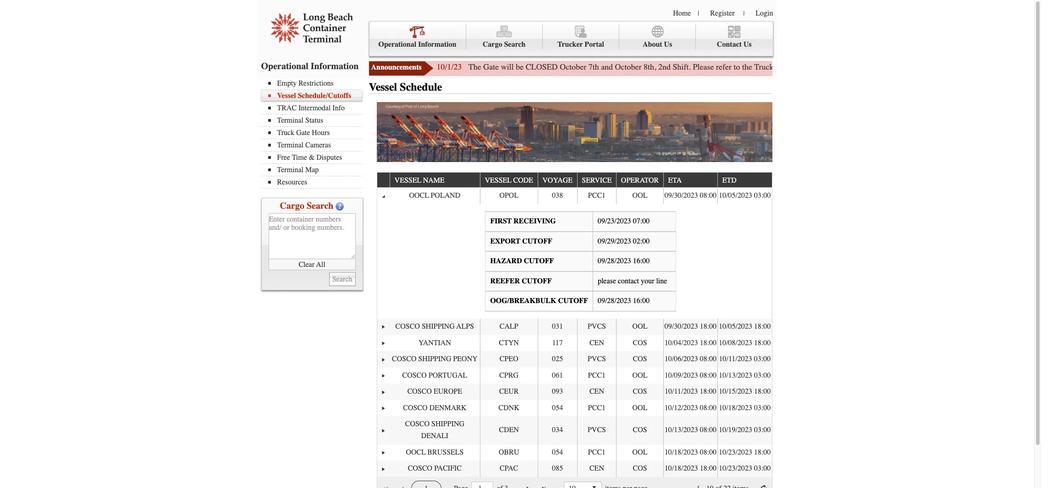 Task type: describe. For each thing, give the bounding box(es) containing it.
trac intermodal info link
[[268, 104, 362, 112]]

ool for 10/18/2023 08:00 10/23/2023 18:00
[[633, 449, 648, 457]]

cos cell for 10/18/2023 18:00
[[616, 461, 663, 478]]

cos for 10/11/2023 18:00 10/15/2023 18:00
[[633, 388, 647, 396]]

calp
[[500, 323, 518, 331]]

row containing oocl poland
[[377, 188, 772, 204]]

cpac
[[500, 465, 518, 473]]

pcc1 cell for 10/18/2023 08:00
[[577, 445, 616, 461]]

10/15/2023
[[719, 388, 752, 396]]

10/04/2023 18:00 10/08/2023 18:00
[[665, 339, 771, 347]]

pcc1 for 10/18/2023
[[588, 449, 606, 457]]

ool cell for 10/18/2023 08:00
[[616, 445, 663, 461]]

line
[[656, 277, 667, 286]]

09/30/2023 for 09/30/2023 18:00 10/05/2023 18:00
[[665, 323, 698, 331]]

reefer
[[490, 277, 520, 286]]

08:00 for 10/12/2023 08:00
[[700, 404, 717, 413]]

10/18/2023 03:00 cell
[[718, 401, 772, 417]]

09/30/2023 08:00 cell
[[663, 188, 718, 204]]

0 vertical spatial hours
[[793, 62, 814, 72]]

10/23/2023 03:00 cell
[[718, 461, 772, 478]]

oocl poland
[[409, 192, 461, 200]]

10/09/2023 08:00 cell
[[663, 368, 718, 384]]

vessel schedule
[[369, 81, 442, 94]]

vessel for vessel code
[[485, 177, 512, 185]]

10/15/2023 18:00 cell
[[718, 384, 772, 401]]

1 for from the left
[[849, 62, 859, 72]]

hours inside empty restrictions vessel schedule/cutoffs trac intermodal info terminal status truck gate hours terminal cameras free time & disputes terminal map resources
[[312, 129, 330, 137]]

061 cell
[[538, 368, 577, 384]]

cden cell
[[480, 417, 538, 445]]

the
[[469, 62, 481, 72]]

10/23/2023 for 10/23/2023 18:00
[[719, 449, 752, 457]]

10/13/2023 08:00 10/19/2023 03:00
[[665, 427, 771, 435]]

08:00 for 10/18/2023 08:00
[[700, 449, 717, 457]]

receiving
[[514, 217, 556, 226]]

cosco shipping denali
[[405, 421, 465, 441]]

shipping for denali
[[431, 421, 465, 429]]

pcc1 cell for 09/30/2023 08:00
[[577, 188, 616, 204]]

export
[[490, 237, 521, 246]]

clear
[[299, 261, 315, 269]]

cosco denmark cell
[[390, 401, 480, 417]]

refresh image
[[760, 486, 768, 489]]

10/05/2023 03:00 cell
[[718, 188, 772, 204]]

038 cell
[[538, 188, 577, 204]]

pvcs cell for 025
[[577, 352, 616, 368]]

09/30/2023 08:00 10/05/2023 03:00
[[665, 192, 771, 200]]

031
[[552, 323, 563, 331]]

home link
[[673, 9, 691, 17]]

hazard cutoff
[[490, 257, 554, 266]]

ctyn
[[499, 339, 519, 347]]

oocl brussels
[[406, 449, 464, 457]]

oocl for oocl poland
[[409, 192, 429, 200]]

name
[[423, 177, 445, 185]]

us for about us
[[664, 40, 672, 49]]

08:00 for 09/30/2023 08:00
[[700, 192, 717, 200]]

oocl brussels cell
[[390, 445, 480, 461]]

10/23/2023 18:00 cell
[[718, 445, 772, 461]]

10/18/2023 18:00 cell
[[663, 461, 718, 478]]

operator link
[[621, 173, 663, 188]]

cosco for cosco denmark
[[403, 404, 428, 413]]

10/04/2023 18:00 cell
[[663, 335, 718, 352]]

clear all
[[299, 261, 325, 269]]

pcc1 for 10/12/2023
[[588, 404, 606, 413]]

03:00 for 10/13/2023 03:00
[[754, 372, 771, 380]]

row containing cosco europe
[[377, 384, 772, 401]]

10/12/2023 08:00 cell
[[663, 401, 718, 417]]

row containing vessel name
[[377, 173, 772, 188]]

0 vertical spatial truck
[[754, 62, 774, 72]]

row group containing oocl poland
[[377, 188, 772, 478]]

cosco for cosco europe
[[407, 388, 432, 396]]

cos for 10/04/2023 18:00 10/08/2023 18:00
[[633, 339, 647, 347]]

10/18/2023 08:00 10/23/2023 18:00
[[665, 449, 771, 457]]

shipping for alps
[[422, 323, 455, 331]]

cargo search inside "link"
[[483, 40, 526, 49]]

cutoff for export cutoff
[[522, 237, 552, 246]]

cprg cell
[[480, 368, 538, 384]]

trac
[[277, 104, 297, 112]]

opol
[[499, 192, 519, 200]]

054 for cdnk
[[552, 404, 563, 413]]

1 vertical spatial operational information
[[261, 61, 359, 72]]

0 vertical spatial 10/11/2023
[[719, 355, 752, 364]]

row containing yantian
[[377, 335, 772, 352]]

09/23/2023 07:00
[[598, 217, 650, 226]]

alps
[[456, 323, 474, 331]]

10/04/2023
[[665, 339, 698, 347]]

10/19/2023
[[719, 427, 752, 435]]

0 horizontal spatial 10/11/2023
[[665, 388, 698, 396]]

18:00 up the 10/08/2023 18:00 cell at the bottom
[[754, 323, 771, 331]]

contact
[[717, 40, 742, 49]]

hazard
[[490, 257, 522, 266]]

10/08/2023
[[719, 339, 752, 347]]

cosco for cosco portugal
[[402, 372, 427, 380]]

first receiving
[[490, 217, 556, 226]]

cden
[[499, 427, 519, 435]]

08:00 for 10/09/2023 08:00
[[700, 372, 717, 380]]

oog/breakbulk cutoff
[[490, 297, 588, 306]]

ool for 09/30/2023 08:00 10/05/2023 03:00
[[633, 192, 648, 200]]

terminal map link
[[268, 166, 362, 174]]

093 cell
[[538, 384, 577, 401]]

operational inside menu bar
[[378, 40, 416, 49]]

vessel inside empty restrictions vessel schedule/cutoffs trac intermodal info terminal status truck gate hours terminal cameras free time & disputes terminal map resources
[[277, 92, 296, 100]]

menu bar containing empty restrictions
[[261, 78, 367, 189]]

to
[[734, 62, 740, 72]]

about us link
[[619, 24, 696, 50]]

2 | from the left
[[743, 10, 745, 17]]

cpac cell
[[480, 461, 538, 478]]

and
[[601, 62, 613, 72]]

go to the next page image
[[525, 486, 532, 489]]

pcc1 cell for 10/12/2023 08:00
[[577, 401, 616, 417]]

cen cell for 093
[[577, 384, 616, 401]]

10/05/2023 18:00 cell
[[718, 319, 772, 335]]

please
[[598, 277, 616, 286]]

login link
[[756, 9, 773, 17]]

poland
[[431, 192, 461, 200]]

10/06/2023 08:00 cell
[[663, 352, 718, 368]]

us for contact us
[[744, 40, 752, 49]]

clear all button
[[268, 260, 356, 271]]

2 horizontal spatial gate
[[776, 62, 791, 72]]

8th,
[[644, 62, 656, 72]]

cos cell for 10/06/2023 08:00
[[616, 352, 663, 368]]

16:00 for hazard cutoff
[[633, 257, 650, 266]]

03:00 for 10/23/2023 03:00
[[754, 465, 771, 473]]

cen cell for 085
[[577, 461, 616, 478]]

be
[[516, 62, 524, 72]]

09/30/2023 18:00 10/05/2023 18:00
[[665, 323, 771, 331]]

free
[[277, 154, 290, 162]]

shipping for peony
[[418, 355, 451, 364]]

service
[[582, 177, 612, 185]]

cos for 10/18/2023 18:00 10/23/2023 03:00
[[633, 465, 647, 473]]

pvcs for 031
[[588, 323, 606, 331]]

cen for 085
[[590, 465, 604, 473]]

yantian cell
[[390, 335, 480, 352]]

empty restrictions link
[[268, 79, 362, 88]]

vessel code link
[[485, 173, 538, 188]]

0 horizontal spatial information
[[311, 61, 359, 72]]

cpeo
[[500, 355, 518, 364]]

Enter container numbers and/ or booking numbers.  text field
[[268, 214, 356, 260]]

empty restrictions vessel schedule/cutoffs trac intermodal info terminal status truck gate hours terminal cameras free time & disputes terminal map resources
[[277, 79, 351, 187]]

02:00
[[633, 237, 650, 246]]

restrictions
[[299, 79, 334, 88]]

yantian
[[419, 339, 451, 347]]

row containing cosco shipping peony
[[377, 352, 772, 368]]

voyage
[[543, 177, 573, 185]]

pvcs for 034
[[588, 427, 606, 435]]

trucker portal
[[558, 40, 604, 49]]

brussels
[[427, 449, 464, 457]]

cosco portugal
[[402, 372, 467, 380]]

cosco shipping denali cell
[[390, 417, 480, 445]]

cutoff for hazard cutoff
[[524, 257, 554, 266]]

10/05/2023 for 10/05/2023 03:00
[[719, 192, 752, 200]]

1 october from the left
[[560, 62, 587, 72]]

18:00 down 10/18/2023 08:00 10/23/2023 18:00
[[700, 465, 717, 473]]

trucker portal link
[[543, 24, 619, 50]]

0 vertical spatial 10/13/2023
[[719, 372, 752, 380]]

7th
[[589, 62, 599, 72]]

10/1/23
[[437, 62, 462, 72]]

schedule
[[400, 81, 442, 94]]

09/23/2023
[[598, 217, 631, 226]]

row containing cosco shipping alps
[[377, 319, 772, 335]]

1 | from the left
[[698, 10, 699, 17]]

closed
[[526, 62, 558, 72]]

03:00 for 10/05/2023 03:00
[[754, 192, 771, 200]]

0 horizontal spatial cargo search
[[280, 201, 334, 211]]

10/12/2023
[[665, 404, 698, 413]]

10/18/2023 08:00 cell
[[663, 445, 718, 461]]

cosco europe cell
[[390, 384, 480, 401]]

code
[[513, 177, 533, 185]]

truck inside empty restrictions vessel schedule/cutoffs trac intermodal info terminal status truck gate hours terminal cameras free time & disputes terminal map resources
[[277, 129, 294, 137]]

free time & disputes link
[[268, 154, 362, 162]]

contact
[[618, 277, 639, 286]]

10/19/2023 03:00 cell
[[718, 417, 772, 445]]

085
[[552, 465, 563, 473]]

operational information link
[[369, 24, 466, 50]]

0 vertical spatial 10/18/2023
[[719, 404, 752, 413]]

oocl for oocl brussels
[[406, 449, 426, 457]]

peony
[[453, 355, 478, 364]]

08:00 for 10/06/2023 08:00
[[700, 355, 717, 364]]

18:00 down the 10/13/2023 03:00 cell
[[754, 388, 771, 396]]

10/18/2023 for 10/18/2023 18:00
[[665, 465, 698, 473]]

cosco denmark
[[403, 404, 467, 413]]

031 cell
[[538, 319, 577, 335]]

038
[[552, 192, 563, 200]]

operator
[[621, 177, 659, 185]]

10/11/2023 18:00 cell
[[663, 384, 718, 401]]



Task type: locate. For each thing, give the bounding box(es) containing it.
pvcs cell for 034
[[577, 417, 616, 445]]

0 vertical spatial 10/23/2023
[[719, 449, 752, 457]]

cos for 10/13/2023 08:00 10/19/2023 03:00
[[633, 427, 647, 435]]

3 pcc1 from the top
[[588, 404, 606, 413]]

details
[[901, 62, 923, 72]]

1 pcc1 cell from the top
[[577, 188, 616, 204]]

1 10/23/2023 from the top
[[719, 449, 752, 457]]

034 cell
[[538, 417, 577, 445]]

10/13/2023 down the '10/12/2023'
[[665, 427, 698, 435]]

vessel name link
[[395, 173, 449, 188]]

18:00 down 10/09/2023 08:00 10/13/2023 03:00
[[700, 388, 717, 396]]

cen cell right 117
[[577, 335, 616, 352]]

2 ool from the top
[[633, 323, 648, 331]]

vessel down announcements
[[369, 81, 397, 94]]

voyage link
[[543, 173, 577, 188]]

3 cos cell from the top
[[616, 384, 663, 401]]

us right the about
[[664, 40, 672, 49]]

3 pvcs from the top
[[588, 427, 606, 435]]

1 horizontal spatial 10/11/2023
[[719, 355, 752, 364]]

2 ool cell from the top
[[616, 319, 663, 335]]

ool for 09/30/2023 18:00 10/05/2023 18:00
[[633, 323, 648, 331]]

5 cos from the top
[[633, 465, 647, 473]]

cargo up will
[[483, 40, 502, 49]]

10/18/2023 for 10/18/2023 08:00
[[665, 449, 698, 457]]

please contact your line
[[598, 277, 667, 286]]

terminal status link
[[268, 116, 362, 125]]

shipping down denmark
[[431, 421, 465, 429]]

1 vertical spatial 10/11/2023
[[665, 388, 698, 396]]

3 cen cell from the top
[[577, 461, 616, 478]]

cosco for cosco shipping alps
[[396, 323, 420, 331]]

cen cell
[[577, 335, 616, 352], [577, 384, 616, 401], [577, 461, 616, 478]]

denmark
[[429, 404, 467, 413]]

search inside cargo search "link"
[[504, 40, 526, 49]]

row
[[377, 173, 772, 188], [377, 188, 772, 204], [377, 319, 772, 335], [377, 335, 772, 352], [377, 352, 772, 368], [377, 368, 772, 384], [377, 384, 772, 401], [377, 401, 772, 417], [377, 417, 772, 445], [377, 445, 772, 461], [377, 461, 772, 478]]

the right to
[[742, 62, 752, 72]]

contact us
[[717, 40, 752, 49]]

0 vertical spatial 054
[[552, 404, 563, 413]]

5 ool cell from the top
[[616, 445, 663, 461]]

export cutoff
[[490, 237, 552, 246]]

10/1/23 the gate will be closed october 7th and october 8th, 2nd shift. please refer to the truck gate hours web page for further gate details for the week.
[[437, 62, 968, 72]]

2 09/28/2023 from the top
[[598, 297, 631, 306]]

08:00 for 10/13/2023 08:00
[[700, 427, 717, 435]]

hours left "web"
[[793, 62, 814, 72]]

search down resources link
[[307, 201, 334, 211]]

hours up cameras
[[312, 129, 330, 137]]

cos cell for 10/11/2023 18:00
[[616, 384, 663, 401]]

cos cell for 10/04/2023 18:00
[[616, 335, 663, 352]]

2 054 cell from the top
[[538, 445, 577, 461]]

5 cos cell from the top
[[616, 461, 663, 478]]

4 ool cell from the top
[[616, 401, 663, 417]]

pvcs
[[588, 323, 606, 331], [588, 355, 606, 364], [588, 427, 606, 435]]

operational
[[378, 40, 416, 49], [261, 61, 309, 72]]

announcements
[[371, 63, 422, 72]]

085 cell
[[538, 461, 577, 478]]

1 vertical spatial 10/13/2023
[[665, 427, 698, 435]]

vessel
[[369, 81, 397, 94], [277, 92, 296, 100]]

cargo search up will
[[483, 40, 526, 49]]

1 horizontal spatial october
[[615, 62, 642, 72]]

0 vertical spatial terminal
[[277, 116, 304, 125]]

vessel schedule/cutoffs link
[[268, 92, 362, 100]]

0 horizontal spatial vessel
[[277, 92, 296, 100]]

10/23/2023
[[719, 449, 752, 457], [719, 465, 752, 473]]

10/11/2023 18:00 10/15/2023 18:00
[[665, 388, 771, 396]]

cos cell
[[616, 335, 663, 352], [616, 352, 663, 368], [616, 384, 663, 401], [616, 417, 663, 445], [616, 461, 663, 478]]

4 cos cell from the top
[[616, 417, 663, 445]]

1 vertical spatial 10/05/2023
[[719, 323, 752, 331]]

1 vertical spatial shipping
[[418, 355, 451, 364]]

obru cell
[[480, 445, 538, 461]]

11 row from the top
[[377, 461, 772, 478]]

1 horizontal spatial |
[[743, 10, 745, 17]]

tree grid
[[377, 173, 772, 478]]

0 horizontal spatial gate
[[296, 129, 310, 137]]

cosco shipping alps cell
[[390, 319, 480, 335]]

cosco for cosco shipping denali
[[405, 421, 430, 429]]

truck down trac
[[277, 129, 294, 137]]

pcc1
[[588, 192, 606, 200], [588, 372, 606, 380], [588, 404, 606, 413], [588, 449, 606, 457]]

09/28/2023 16:00 for hazard cutoff
[[598, 257, 650, 266]]

1 vertical spatial cargo
[[280, 201, 304, 211]]

denali
[[421, 432, 449, 441]]

16:00 down 02:00
[[633, 257, 650, 266]]

cutoff down export cutoff
[[524, 257, 554, 266]]

1 pvcs from the top
[[588, 323, 606, 331]]

0 vertical spatial 09/28/2023
[[598, 257, 631, 266]]

10/23/2023 for 10/23/2023 03:00
[[719, 465, 752, 473]]

ool cell for 10/12/2023 08:00
[[616, 401, 663, 417]]

etd link
[[723, 173, 741, 188]]

cen right 085
[[590, 465, 604, 473]]

for right page
[[849, 62, 859, 72]]

cutoff for oog/breakbulk cutoff
[[558, 297, 588, 306]]

for right details
[[925, 62, 934, 72]]

1 horizontal spatial operational information
[[378, 40, 457, 49]]

1 horizontal spatial 10/13/2023
[[719, 372, 752, 380]]

0 horizontal spatial 10/13/2023
[[665, 427, 698, 435]]

ceur cell
[[480, 384, 538, 401]]

09/28/2023 down please
[[598, 297, 631, 306]]

1 horizontal spatial for
[[925, 62, 934, 72]]

cosco shipping alps
[[396, 323, 474, 331]]

europe
[[434, 388, 462, 396]]

2 october from the left
[[615, 62, 642, 72]]

09/30/2023 up '10/04/2023'
[[665, 323, 698, 331]]

054 up 085
[[552, 449, 563, 457]]

1 horizontal spatial the
[[936, 62, 947, 72]]

cen for 093
[[590, 388, 604, 396]]

the left the "week."
[[936, 62, 947, 72]]

operational information
[[378, 40, 457, 49], [261, 61, 359, 72]]

4 pcc1 cell from the top
[[577, 445, 616, 461]]

09/28/2023 16:00 down contact
[[598, 297, 650, 306]]

2 cos cell from the top
[[616, 352, 663, 368]]

go to the last page image
[[540, 486, 548, 489]]

03:00 for 10/18/2023 03:00
[[754, 404, 771, 413]]

cutoff up 031
[[558, 297, 588, 306]]

row containing cosco denmark
[[377, 401, 772, 417]]

cen cell for 117
[[577, 335, 616, 352]]

vessel up opol
[[485, 177, 512, 185]]

1 vertical spatial information
[[311, 61, 359, 72]]

10/13/2023
[[719, 372, 752, 380], [665, 427, 698, 435]]

pvcs right 034
[[588, 427, 606, 435]]

cargo search down resources link
[[280, 201, 334, 211]]

0 vertical spatial menu bar
[[369, 21, 773, 56]]

us
[[664, 40, 672, 49], [744, 40, 752, 49]]

gate inside empty restrictions vessel schedule/cutoffs trac intermodal info terminal status truck gate hours terminal cameras free time & disputes terminal map resources
[[296, 129, 310, 137]]

oocl down vessel name
[[409, 192, 429, 200]]

cosco portugal cell
[[390, 368, 480, 384]]

10/11/2023 03:00 cell
[[718, 352, 772, 368]]

10/06/2023
[[665, 355, 698, 364]]

1 vertical spatial 16:00
[[633, 297, 650, 306]]

shipping inside "cosco shipping peony" cell
[[418, 355, 451, 364]]

2 vertical spatial cen cell
[[577, 461, 616, 478]]

info
[[333, 104, 345, 112]]

shipping inside the cosco shipping alps cell
[[422, 323, 455, 331]]

map
[[305, 166, 319, 174]]

2 pcc1 from the top
[[588, 372, 606, 380]]

cosco inside 'cell'
[[402, 372, 427, 380]]

1 vertical spatial 09/30/2023
[[665, 323, 698, 331]]

oocl poland cell
[[390, 188, 480, 204]]

1 field
[[471, 482, 493, 489]]

1 ool cell from the top
[[616, 188, 663, 204]]

oocl inside cell
[[406, 449, 426, 457]]

03:00 for 10/11/2023 03:00
[[754, 355, 771, 364]]

0 horizontal spatial us
[[664, 40, 672, 49]]

operational information up the empty restrictions link
[[261, 61, 359, 72]]

&
[[309, 154, 315, 162]]

calp cell
[[480, 319, 538, 335]]

10/18/2023 down 10/15/2023
[[719, 404, 752, 413]]

pvcs cell right 031
[[577, 319, 616, 335]]

1 ool from the top
[[633, 192, 648, 200]]

2 10/23/2023 from the top
[[719, 465, 752, 473]]

menu bar
[[369, 21, 773, 56], [261, 78, 367, 189]]

pcc1 for 10/09/2023
[[588, 372, 606, 380]]

terminal up resources
[[277, 166, 304, 174]]

054 cell for obru
[[538, 445, 577, 461]]

the
[[742, 62, 752, 72], [936, 62, 947, 72]]

1 cen cell from the top
[[577, 335, 616, 352]]

gate right the
[[483, 62, 499, 72]]

2 vertical spatial 10/18/2023
[[665, 465, 698, 473]]

0 vertical spatial oocl
[[409, 192, 429, 200]]

10/05/2023 for 10/05/2023 18:00
[[719, 323, 752, 331]]

1 vertical spatial operational
[[261, 61, 309, 72]]

cos for 10/06/2023 08:00 10/11/2023 03:00
[[633, 355, 647, 364]]

pvcs right the 025
[[588, 355, 606, 364]]

0 horizontal spatial operational
[[261, 61, 309, 72]]

1 vertical spatial 09/28/2023
[[598, 297, 631, 306]]

truck right to
[[754, 62, 774, 72]]

cosco down "cosco shipping peony" cell
[[402, 372, 427, 380]]

cosco down oocl brussels cell
[[408, 465, 432, 473]]

information up 10/1/23
[[418, 40, 457, 49]]

2 vessel from the left
[[485, 177, 512, 185]]

1 cos cell from the top
[[616, 335, 663, 352]]

3 cos from the top
[[633, 388, 647, 396]]

your
[[641, 277, 654, 286]]

2 terminal from the top
[[277, 141, 304, 149]]

row containing oocl brussels
[[377, 445, 772, 461]]

pvcs cell for 031
[[577, 319, 616, 335]]

3 pcc1 cell from the top
[[577, 401, 616, 417]]

18:00 up 10/04/2023 18:00 10/08/2023 18:00
[[700, 323, 717, 331]]

pcc1 cell for 10/09/2023 08:00
[[577, 368, 616, 384]]

cosco shipping peony cell
[[390, 352, 480, 368]]

3 pvcs cell from the top
[[577, 417, 616, 445]]

pcc1 for 09/30/2023
[[588, 192, 606, 200]]

2 cen from the top
[[590, 388, 604, 396]]

3 ool cell from the top
[[616, 368, 663, 384]]

2 the from the left
[[936, 62, 947, 72]]

cosco down yantian cell
[[392, 355, 417, 364]]

1 horizontal spatial vessel
[[369, 81, 397, 94]]

054 cell for cdnk
[[538, 401, 577, 417]]

10/18/2023 up 10/18/2023 18:00 cell
[[665, 449, 698, 457]]

eta link
[[668, 173, 686, 188]]

10/08/2023 18:00 cell
[[718, 335, 772, 352]]

1 vertical spatial terminal
[[277, 141, 304, 149]]

054 cell
[[538, 401, 577, 417], [538, 445, 577, 461]]

1 vertical spatial 09/28/2023 16:00
[[598, 297, 650, 306]]

2 10/05/2023 from the top
[[719, 323, 752, 331]]

09/30/2023 for 09/30/2023 08:00 10/05/2023 03:00
[[665, 192, 698, 200]]

18:00 up 10/23/2023 03:00 cell
[[754, 449, 771, 457]]

18:00 up 10/06/2023 08:00 10/11/2023 03:00
[[700, 339, 717, 347]]

08:00
[[700, 192, 717, 200], [700, 355, 717, 364], [700, 372, 717, 380], [700, 404, 717, 413], [700, 427, 717, 435], [700, 449, 717, 457]]

0 horizontal spatial truck
[[277, 129, 294, 137]]

2 pvcs from the top
[[588, 355, 606, 364]]

cutoff for reefer cutoff
[[522, 277, 552, 286]]

0 vertical spatial 10/05/2023
[[719, 192, 752, 200]]

0 horizontal spatial |
[[698, 10, 699, 17]]

1 08:00 from the top
[[700, 192, 717, 200]]

034
[[552, 427, 563, 435]]

1 vertical spatial hours
[[312, 129, 330, 137]]

0 horizontal spatial menu bar
[[261, 78, 367, 189]]

cutoff up the 'oog/breakbulk cutoff'
[[522, 277, 552, 286]]

terminal
[[277, 116, 304, 125], [277, 141, 304, 149], [277, 166, 304, 174]]

cosco pacific
[[408, 465, 462, 473]]

054 down 093 cell
[[552, 404, 563, 413]]

2 16:00 from the top
[[633, 297, 650, 306]]

trucker
[[558, 40, 583, 49]]

1 horizontal spatial search
[[504, 40, 526, 49]]

0 vertical spatial 09/30/2023
[[665, 192, 698, 200]]

1 vertical spatial 10/23/2023
[[719, 465, 752, 473]]

cargo search
[[483, 40, 526, 49], [280, 201, 334, 211]]

0 vertical spatial cargo search
[[483, 40, 526, 49]]

terminal up free
[[277, 141, 304, 149]]

054
[[552, 404, 563, 413], [552, 449, 563, 457]]

10/13/2023 08:00 cell
[[663, 417, 718, 445]]

cpeo cell
[[480, 352, 538, 368]]

2 cos from the top
[[633, 355, 647, 364]]

1 09/30/2023 from the top
[[665, 192, 698, 200]]

5 08:00 from the top
[[700, 427, 717, 435]]

ool cell for 10/09/2023 08:00
[[616, 368, 663, 384]]

10/05/2023
[[719, 192, 752, 200], [719, 323, 752, 331]]

information up restrictions
[[311, 61, 359, 72]]

0 vertical spatial cargo
[[483, 40, 502, 49]]

1 054 from the top
[[552, 404, 563, 413]]

061
[[552, 372, 563, 380]]

10/18/2023 down 10/18/2023 08:00 cell
[[665, 465, 698, 473]]

0 horizontal spatial cargo
[[280, 201, 304, 211]]

1 pvcs cell from the top
[[577, 319, 616, 335]]

10 row from the top
[[377, 445, 772, 461]]

6 08:00 from the top
[[700, 449, 717, 457]]

refer
[[716, 62, 732, 72]]

cargo down resources
[[280, 201, 304, 211]]

0 horizontal spatial hours
[[312, 129, 330, 137]]

10/13/2023 03:00 cell
[[718, 368, 772, 384]]

1 09/28/2023 16:00 from the top
[[598, 257, 650, 266]]

09/28/2023 16:00 for oog/breakbulk cutoff
[[598, 297, 650, 306]]

18:00 down 10/05/2023 18:00 cell
[[754, 339, 771, 347]]

disputes
[[317, 154, 342, 162]]

1 16:00 from the top
[[633, 257, 650, 266]]

cen cell right 093
[[577, 384, 616, 401]]

2 pcc1 cell from the top
[[577, 368, 616, 384]]

2 vertical spatial pvcs cell
[[577, 417, 616, 445]]

service link
[[582, 173, 616, 188]]

pvcs cell
[[577, 319, 616, 335], [577, 352, 616, 368], [577, 417, 616, 445]]

cprg
[[499, 372, 519, 380]]

0 vertical spatial cen cell
[[577, 335, 616, 352]]

1 horizontal spatial gate
[[483, 62, 499, 72]]

schedule/cutoffs
[[298, 92, 351, 100]]

1 cos from the top
[[633, 339, 647, 347]]

pvcs cell right 034
[[577, 417, 616, 445]]

october left '7th' at right
[[560, 62, 587, 72]]

054 cell up 085
[[538, 445, 577, 461]]

contact us link
[[696, 24, 773, 50]]

gate
[[885, 62, 899, 72]]

1 horizontal spatial hours
[[793, 62, 814, 72]]

ool cell for 09/30/2023 08:00
[[616, 188, 663, 204]]

09/30/2023 down eta link
[[665, 192, 698, 200]]

pvcs cell right the 025
[[577, 352, 616, 368]]

09/28/2023 for oog/breakbulk cutoff
[[598, 297, 631, 306]]

oocl up cosco pacific
[[406, 449, 426, 457]]

cargo search link
[[466, 24, 543, 50]]

cosco up denali
[[405, 421, 430, 429]]

6 row from the top
[[377, 368, 772, 384]]

3 terminal from the top
[[277, 166, 304, 174]]

shipping inside cosco shipping denali
[[431, 421, 465, 429]]

None submit
[[329, 273, 356, 287]]

intermodal
[[299, 104, 331, 112]]

pcc1 cell
[[577, 188, 616, 204], [577, 368, 616, 384], [577, 401, 616, 417], [577, 445, 616, 461]]

1 horizontal spatial vessel
[[485, 177, 512, 185]]

cosco for cosco shipping peony
[[392, 355, 417, 364]]

1 09/28/2023 from the top
[[598, 257, 631, 266]]

8 row from the top
[[377, 401, 772, 417]]

us right contact
[[744, 40, 752, 49]]

3 08:00 from the top
[[700, 372, 717, 380]]

vessel
[[395, 177, 421, 185], [485, 177, 512, 185]]

cosco pacific cell
[[390, 461, 480, 478]]

october
[[560, 62, 587, 72], [615, 62, 642, 72]]

1 horizontal spatial us
[[744, 40, 752, 49]]

0 horizontal spatial for
[[849, 62, 859, 72]]

truck gate hours link
[[268, 129, 362, 137]]

eta
[[668, 177, 682, 185]]

1 054 cell from the top
[[538, 401, 577, 417]]

025 cell
[[538, 352, 577, 368]]

cosco europe
[[407, 388, 462, 396]]

vessel left name
[[395, 177, 421, 185]]

pvcs right 031
[[588, 323, 606, 331]]

gate left "web"
[[776, 62, 791, 72]]

117 cell
[[538, 335, 577, 352]]

ool for 10/09/2023 08:00 10/13/2023 03:00
[[633, 372, 648, 380]]

1 vertical spatial search
[[307, 201, 334, 211]]

2 vertical spatial terminal
[[277, 166, 304, 174]]

vessel for vessel name
[[395, 177, 421, 185]]

operational up announcements
[[378, 40, 416, 49]]

09/28/2023 for hazard cutoff
[[598, 257, 631, 266]]

10/05/2023 up 10/08/2023 on the bottom of page
[[719, 323, 752, 331]]

2 pvcs cell from the top
[[577, 352, 616, 368]]

opol cell
[[480, 188, 538, 204]]

pvcs for 025
[[588, 355, 606, 364]]

pacific
[[434, 465, 462, 473]]

october right and
[[615, 62, 642, 72]]

2 08:00 from the top
[[700, 355, 717, 364]]

1 the from the left
[[742, 62, 752, 72]]

shipping up yantian at left bottom
[[422, 323, 455, 331]]

1 vessel from the left
[[395, 177, 421, 185]]

1 horizontal spatial cargo search
[[483, 40, 526, 49]]

1 vertical spatial 054
[[552, 449, 563, 457]]

1 terminal from the top
[[277, 116, 304, 125]]

operational up empty
[[261, 61, 309, 72]]

cen cell right 085
[[577, 461, 616, 478]]

1 vertical spatial cen cell
[[577, 384, 616, 401]]

cameras
[[305, 141, 331, 149]]

0 vertical spatial operational
[[378, 40, 416, 49]]

0 vertical spatial shipping
[[422, 323, 455, 331]]

16:00 for oog/breakbulk cutoff
[[633, 297, 650, 306]]

4 08:00 from the top
[[700, 404, 717, 413]]

oocl inside cell
[[409, 192, 429, 200]]

7 row from the top
[[377, 384, 772, 401]]

status
[[305, 116, 323, 125]]

vessel down empty
[[277, 92, 296, 100]]

1 vertical spatial 10/18/2023
[[665, 449, 698, 457]]

cargo
[[483, 40, 502, 49], [280, 201, 304, 211]]

10/13/2023 up 10/15/2023
[[719, 372, 752, 380]]

search up be
[[504, 40, 526, 49]]

resources link
[[268, 178, 362, 187]]

1 us from the left
[[664, 40, 672, 49]]

0 vertical spatial 09/28/2023 16:00
[[598, 257, 650, 266]]

gate down status
[[296, 129, 310, 137]]

1 vertical spatial 054 cell
[[538, 445, 577, 461]]

shipping down yantian cell
[[418, 355, 451, 364]]

09/28/2023 down 09/29/2023
[[598, 257, 631, 266]]

1 vertical spatial pvcs cell
[[577, 352, 616, 368]]

2 vertical spatial cen
[[590, 465, 604, 473]]

ool cell for 09/30/2023 18:00
[[616, 319, 663, 335]]

09/30/2023 18:00 cell
[[663, 319, 718, 335]]

2 vertical spatial pvcs
[[588, 427, 606, 435]]

cosco down cosco europe cell
[[403, 404, 428, 413]]

week.
[[949, 62, 968, 72]]

10/11/2023 down 10/09/2023
[[665, 388, 698, 396]]

cdnk cell
[[480, 401, 538, 417]]

1 row from the top
[[377, 173, 772, 188]]

ool for 10/12/2023 08:00 10/18/2023 03:00
[[633, 404, 648, 413]]

5 row from the top
[[377, 352, 772, 368]]

cen right 093
[[590, 388, 604, 396]]

cen for 117
[[590, 339, 604, 347]]

cutoff
[[522, 237, 552, 246], [524, 257, 554, 266], [522, 277, 552, 286], [558, 297, 588, 306]]

9 row from the top
[[377, 417, 772, 445]]

054 for obru
[[552, 449, 563, 457]]

1 10/05/2023 from the top
[[719, 192, 752, 200]]

1 horizontal spatial operational
[[378, 40, 416, 49]]

0 vertical spatial cen
[[590, 339, 604, 347]]

reefer cutoff
[[490, 277, 552, 286]]

0 horizontal spatial the
[[742, 62, 752, 72]]

0 vertical spatial pvcs
[[588, 323, 606, 331]]

4 row from the top
[[377, 335, 772, 352]]

0 vertical spatial operational information
[[378, 40, 457, 49]]

2 vertical spatial shipping
[[431, 421, 465, 429]]

0 horizontal spatial search
[[307, 201, 334, 211]]

3 cen from the top
[[590, 465, 604, 473]]

10/11/2023
[[719, 355, 752, 364], [665, 388, 698, 396]]

10/06/2023 08:00 10/11/2023 03:00
[[665, 355, 771, 364]]

10/05/2023 down etd link
[[719, 192, 752, 200]]

10/23/2023 down 10/23/2023 18:00 "cell"
[[719, 465, 752, 473]]

09/28/2023 16:00 down 09/29/2023 02:00
[[598, 257, 650, 266]]

2 row from the top
[[377, 188, 772, 204]]

0 horizontal spatial vessel
[[395, 177, 421, 185]]

information inside the operational information link
[[418, 40, 457, 49]]

1 horizontal spatial cargo
[[483, 40, 502, 49]]

1 vertical spatial truck
[[277, 129, 294, 137]]

2 054 from the top
[[552, 449, 563, 457]]

10/23/2023 up 10/23/2023 03:00 cell
[[719, 449, 752, 457]]

1 vertical spatial pvcs
[[588, 355, 606, 364]]

4 pcc1 from the top
[[588, 449, 606, 457]]

2 us from the left
[[744, 40, 752, 49]]

4 cos from the top
[[633, 427, 647, 435]]

2 09/30/2023 from the top
[[665, 323, 698, 331]]

0 horizontal spatial october
[[560, 62, 587, 72]]

cen right 117
[[590, 339, 604, 347]]

0 vertical spatial pvcs cell
[[577, 319, 616, 335]]

resources
[[277, 178, 307, 187]]

1 horizontal spatial information
[[418, 40, 457, 49]]

09/29/2023 02:00
[[598, 237, 650, 246]]

| right home
[[698, 10, 699, 17]]

row containing cosco pacific
[[377, 461, 772, 478]]

1 pcc1 from the top
[[588, 192, 606, 200]]

row group
[[377, 188, 772, 478]]

10/11/2023 down 10/08/2023 on the bottom of page
[[719, 355, 752, 364]]

10/18/2023
[[719, 404, 752, 413], [665, 449, 698, 457], [665, 465, 698, 473]]

cosco up yantian at left bottom
[[396, 323, 420, 331]]

vessel name
[[395, 177, 445, 185]]

054 cell down 093
[[538, 401, 577, 417]]

1 vertical spatial cen
[[590, 388, 604, 396]]

tree grid containing vessel name
[[377, 173, 772, 478]]

4 ool from the top
[[633, 404, 648, 413]]

0 vertical spatial information
[[418, 40, 457, 49]]

cosco down cosco portugal 'cell'
[[407, 388, 432, 396]]

1 horizontal spatial menu bar
[[369, 21, 773, 56]]

| left the login
[[743, 10, 745, 17]]

terminal cameras link
[[268, 141, 362, 149]]

search
[[504, 40, 526, 49], [307, 201, 334, 211]]

1 vertical spatial menu bar
[[261, 78, 367, 189]]

cos cell for 10/13/2023 08:00
[[616, 417, 663, 445]]

1 cen from the top
[[590, 339, 604, 347]]

1 vertical spatial cargo search
[[280, 201, 334, 211]]

2 cen cell from the top
[[577, 384, 616, 401]]

row containing cosco portugal
[[377, 368, 772, 384]]

cosco inside "cell"
[[403, 404, 428, 413]]

cosco inside cosco shipping denali
[[405, 421, 430, 429]]

cargo inside cargo search "link"
[[483, 40, 502, 49]]

2 09/28/2023 16:00 from the top
[[598, 297, 650, 306]]

row containing cosco shipping denali
[[377, 417, 772, 445]]

operational information inside menu bar
[[378, 40, 457, 49]]

2 for from the left
[[925, 62, 934, 72]]

16:00 down the your
[[633, 297, 650, 306]]

ctyn cell
[[480, 335, 538, 352]]

0 vertical spatial 054 cell
[[538, 401, 577, 417]]

1 vertical spatial oocl
[[406, 449, 426, 457]]

menu bar containing operational information
[[369, 21, 773, 56]]

3 ool from the top
[[633, 372, 648, 380]]

5 ool from the top
[[633, 449, 648, 457]]

1 horizontal spatial truck
[[754, 62, 774, 72]]

0 vertical spatial 16:00
[[633, 257, 650, 266]]

terminal down trac
[[277, 116, 304, 125]]

operational information up announcements
[[378, 40, 457, 49]]

hours
[[793, 62, 814, 72], [312, 129, 330, 137]]

3 row from the top
[[377, 319, 772, 335]]

cosco for cosco pacific
[[408, 465, 432, 473]]

cutoff down receiving
[[522, 237, 552, 246]]

093
[[552, 388, 563, 396]]

03:00 for 10/19/2023 03:00
[[754, 427, 771, 435]]

0 horizontal spatial operational information
[[261, 61, 359, 72]]

0 vertical spatial search
[[504, 40, 526, 49]]

cen
[[590, 339, 604, 347], [590, 388, 604, 396], [590, 465, 604, 473]]

10/09/2023 08:00 10/13/2023 03:00
[[665, 372, 771, 380]]

ool cell
[[616, 188, 663, 204], [616, 319, 663, 335], [616, 368, 663, 384], [616, 401, 663, 417], [616, 445, 663, 461]]



Task type: vqa. For each thing, say whether or not it's contained in the screenshot.
cosco portugal cell on the bottom left of page
yes



